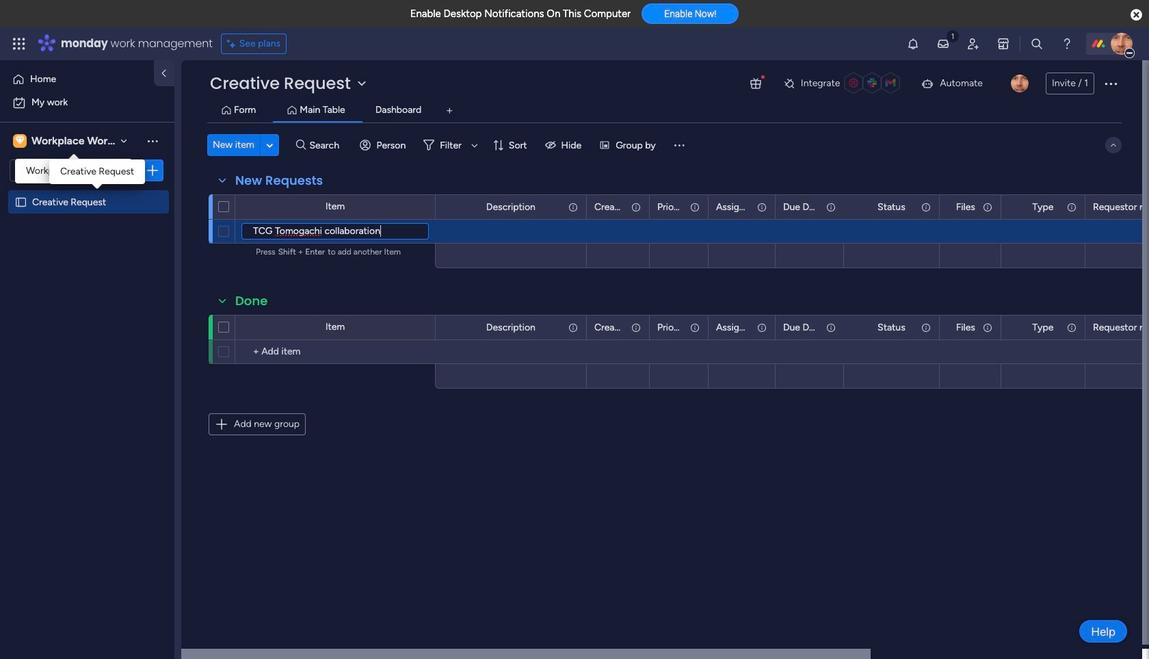 Task type: describe. For each thing, give the bounding box(es) containing it.
angle down image
[[267, 140, 273, 150]]

arrow down image
[[467, 137, 483, 153]]

select product image
[[12, 37, 26, 51]]

update feed image
[[937, 37, 951, 51]]

menu image
[[673, 138, 686, 152]]

2 vertical spatial option
[[0, 189, 175, 192]]

help image
[[1061, 37, 1075, 51]]

invite members image
[[967, 37, 981, 51]]

james peterson image
[[1112, 33, 1133, 55]]

notifications image
[[907, 37, 921, 51]]

workspace selection element
[[13, 133, 143, 149]]

Search in workspace field
[[29, 163, 114, 178]]

v2 search image
[[296, 137, 306, 153]]



Task type: vqa. For each thing, say whether or not it's contained in the screenshot.
Add view image
yes



Task type: locate. For each thing, give the bounding box(es) containing it.
options image
[[146, 164, 159, 177]]

tab list
[[207, 100, 1122, 123]]

add view image
[[447, 106, 453, 116]]

1 image
[[947, 28, 960, 43]]

dapulse close image
[[1131, 8, 1143, 22]]

+ Add item text field
[[242, 344, 429, 360]]

tab
[[439, 100, 461, 122]]

option
[[8, 68, 146, 90], [8, 92, 166, 114], [0, 189, 175, 192]]

collapse image
[[1109, 140, 1120, 151]]

workspace image
[[13, 133, 27, 149]]

public board image
[[14, 195, 27, 208]]

0 vertical spatial option
[[8, 68, 146, 90]]

workspace options image
[[146, 134, 159, 148]]

search everything image
[[1031, 37, 1044, 51]]

None field
[[232, 172, 327, 190], [483, 200, 539, 215], [591, 200, 628, 215], [654, 200, 686, 215], [713, 200, 753, 215], [780, 200, 823, 215], [875, 200, 909, 215], [953, 200, 979, 215], [1030, 200, 1058, 215], [1090, 200, 1150, 215], [232, 292, 271, 310], [483, 320, 539, 335], [591, 320, 628, 335], [654, 320, 686, 335], [713, 320, 753, 335], [780, 320, 823, 335], [875, 320, 909, 335], [953, 320, 979, 335], [1030, 320, 1058, 335], [1090, 320, 1150, 335], [232, 172, 327, 190], [483, 200, 539, 215], [591, 200, 628, 215], [654, 200, 686, 215], [713, 200, 753, 215], [780, 200, 823, 215], [875, 200, 909, 215], [953, 200, 979, 215], [1030, 200, 1058, 215], [1090, 200, 1150, 215], [232, 292, 271, 310], [483, 320, 539, 335], [591, 320, 628, 335], [654, 320, 686, 335], [713, 320, 753, 335], [780, 320, 823, 335], [875, 320, 909, 335], [953, 320, 979, 335], [1030, 320, 1058, 335], [1090, 320, 1150, 335]]

monday marketplace image
[[997, 37, 1011, 51]]

list box
[[0, 187, 175, 398]]

workspace image
[[15, 133, 25, 149]]

1 vertical spatial option
[[8, 92, 166, 114]]

Search field
[[306, 136, 347, 155]]

column information image
[[568, 202, 579, 213], [631, 202, 642, 213], [921, 202, 932, 213], [1067, 202, 1078, 213], [568, 322, 579, 333], [631, 322, 642, 333], [690, 322, 701, 333], [826, 322, 837, 333], [921, 322, 932, 333]]

+ Add item text field
[[242, 223, 429, 240]]

see plans image
[[227, 36, 239, 51]]

column information image
[[690, 202, 701, 213], [757, 202, 768, 213], [826, 202, 837, 213], [983, 202, 994, 213], [757, 322, 768, 333], [983, 322, 994, 333], [1067, 322, 1078, 333]]

james peterson image
[[1012, 75, 1029, 92]]

options image
[[1103, 75, 1120, 92]]



